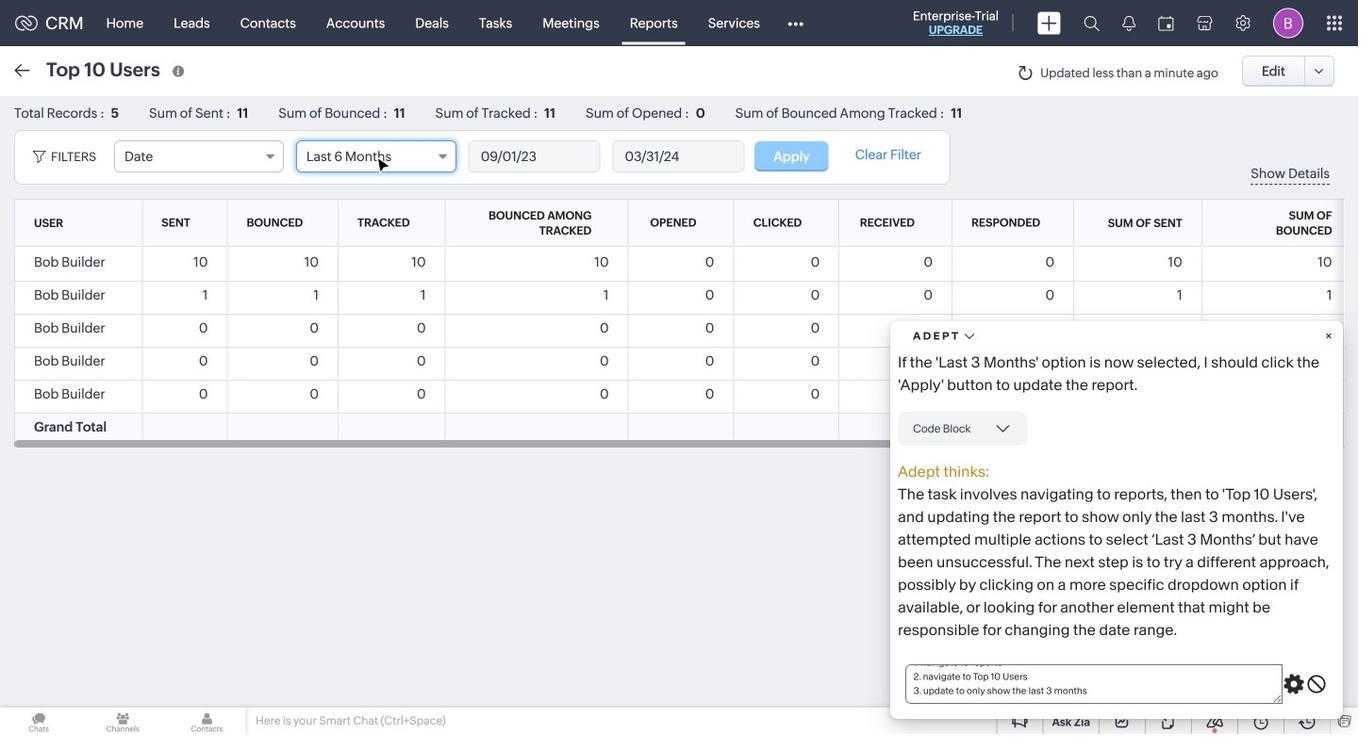 Task type: vqa. For each thing, say whether or not it's contained in the screenshot.
Business hours
no



Task type: describe. For each thing, give the bounding box(es) containing it.
contacts image
[[168, 708, 246, 735]]

profile element
[[1262, 0, 1315, 46]]

logo image
[[15, 16, 38, 31]]

MM/DD/YY text field
[[469, 141, 600, 172]]

search image
[[1084, 15, 1100, 31]]

chats image
[[0, 708, 78, 735]]

channels image
[[84, 708, 162, 735]]



Task type: locate. For each thing, give the bounding box(es) containing it.
calendar image
[[1158, 16, 1174, 31]]

MM/DD/YY text field
[[614, 141, 744, 172]]

signals image
[[1123, 15, 1136, 31]]

create menu image
[[1038, 12, 1061, 34]]

signals element
[[1111, 0, 1147, 46]]

Other Modules field
[[775, 8, 816, 38]]

create menu element
[[1026, 0, 1073, 46]]

search element
[[1073, 0, 1111, 46]]

profile image
[[1273, 8, 1304, 38]]

None field
[[114, 141, 284, 173], [296, 141, 456, 173], [114, 141, 284, 173], [296, 141, 456, 173]]



